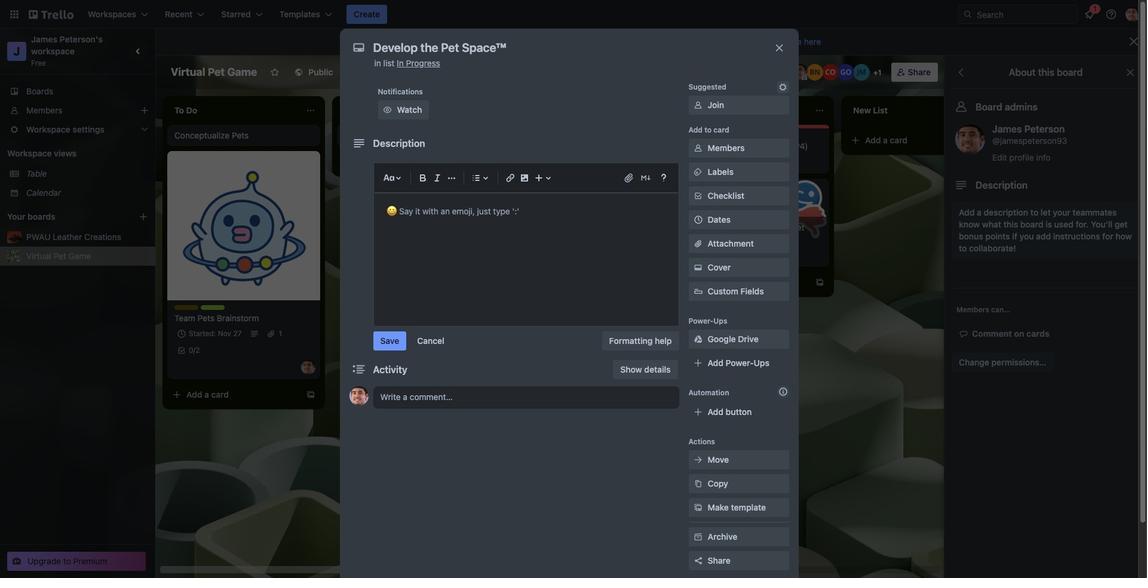 Task type: describe. For each thing, give the bounding box(es) containing it.
0
[[189, 346, 193, 355]]

about this board
[[1010, 67, 1084, 78]]

edit profile info link
[[993, 152, 1051, 163]]

learn
[[759, 36, 780, 47]]

teammates
[[1073, 207, 1118, 218]]

upgrade to premium
[[28, 557, 107, 567]]

ben nelson (bennelson96) image
[[807, 64, 824, 81]]

list
[[384, 58, 395, 68]]

color: bold lime, title: "team task" element
[[201, 306, 237, 314]]

1 vertical spatial board
[[1058, 67, 1084, 78]]

sm image for join
[[693, 99, 705, 111]]

details
[[645, 365, 671, 375]]

automation inside button
[[681, 67, 727, 77]]

share for left share button
[[708, 556, 731, 566]]

virtual inside the board name text box
[[171, 66, 205, 78]]

public button
[[287, 63, 340, 82]]

copy link
[[689, 475, 790, 494]]

time.
[[733, 36, 754, 47]]

set
[[534, 36, 547, 47]]

create from template… image
[[306, 390, 316, 400]]

custom fields button
[[689, 286, 790, 298]]

your boards with 2 items element
[[7, 210, 121, 224]]

save button
[[373, 332, 407, 351]]

team pets brainstorm
[[175, 313, 259, 323]]

attach and insert link image
[[623, 172, 635, 184]]

can
[[607, 36, 622, 47]]

get
[[1116, 219, 1129, 230]]

join link
[[689, 96, 790, 115]]

bold ⌘b image
[[416, 171, 430, 185]]

sm image for copy
[[693, 478, 705, 490]]

pwau
[[26, 232, 51, 242]]

board inside add a description to let your teammates know what this board is used for. you'll get bonus points if you add instructions for how to collaborate!
[[1021, 219, 1044, 230]]

view markdown image
[[640, 172, 652, 184]]

develop the pet space™️
[[344, 130, 439, 141]]

james peterson's workspace link
[[31, 34, 105, 56]]

securing domain for virtual pet game website link
[[684, 222, 823, 246]]

checklist link
[[689, 187, 790, 206]]

0 horizontal spatial create from template… image
[[476, 157, 485, 167]]

google drive
[[708, 334, 759, 344]]

cancel
[[418, 336, 445, 346]]

more formatting image
[[445, 171, 459, 185]]

j
[[13, 44, 20, 58]]

add a card button for create from template… image
[[167, 386, 301, 405]]

to right goal in the top of the page
[[705, 126, 712, 135]]

let
[[1041, 207, 1052, 218]]

game inside securing domain for virtual pet game website
[[684, 234, 707, 245]]

add power-ups link
[[689, 354, 790, 373]]

button
[[726, 407, 752, 417]]

formatting help link
[[602, 332, 680, 351]]

color: yellow, title: none image
[[175, 306, 199, 310]]

create
[[354, 9, 380, 19]]

image image
[[517, 171, 532, 185]]

sm image for google drive
[[693, 334, 705, 346]]

0 horizontal spatial virtual pet game
[[26, 251, 91, 261]]

add a card for add a card button for create from template… image
[[187, 390, 229, 400]]

pwau leather creations
[[26, 232, 121, 242]]

blocker fyi
[[710, 133, 748, 142]]

creations
[[84, 232, 121, 242]]

game inside the board name text box
[[227, 66, 257, 78]]

the
[[378, 130, 391, 141]]

pet inside "virtual pet game" link
[[54, 251, 66, 261]]

virtual pet game inside the board name text box
[[171, 66, 257, 78]]

sm image for archive
[[693, 532, 705, 543]]

customize views image
[[400, 66, 412, 78]]

Search field
[[973, 5, 1078, 23]]

(#4)
[[792, 141, 809, 151]]

securing
[[684, 222, 718, 233]]

in list in progress
[[375, 58, 441, 68]]

sm image for members
[[693, 142, 705, 154]]

a for add a card button for create from template… image
[[205, 390, 209, 400]]

for inside add a description to let your teammates know what this board is used for. you'll get bonus points if you add instructions for how to collaborate!
[[1103, 231, 1114, 242]]

description
[[984, 207, 1029, 218]]

0 vertical spatial is
[[525, 36, 532, 47]]

for.
[[1077, 219, 1090, 230]]

italic ⌘i image
[[430, 171, 445, 185]]

-
[[715, 141, 719, 151]]

fyi
[[737, 133, 748, 142]]

learn more here link
[[754, 36, 822, 47]]

add a description to let your teammates know what this board is used for. you'll get bonus points if you add instructions for how to collaborate! link
[[952, 202, 1141, 259]]

this
[[479, 36, 497, 47]]

0 vertical spatial members
[[26, 105, 62, 115]]

add a description to let your teammates know what this board is used for. you'll get bonus points if you add instructions for how to collaborate!
[[960, 207, 1133, 254]]

christina overa (christinaovera) image
[[823, 64, 839, 81]]

points
[[986, 231, 1011, 242]]

27
[[233, 329, 242, 338]]

you'll
[[1092, 219, 1113, 230]]

help
[[655, 336, 672, 346]]

change
[[624, 36, 654, 47]]

Board name text field
[[165, 63, 263, 82]]

collaborate!
[[970, 243, 1017, 254]]

1 notification image
[[1083, 7, 1098, 22]]

table link
[[26, 168, 148, 180]]

is inside add a description to let your teammates know what this board is used for. you'll get bonus points if you add instructions for how to collaborate!
[[1046, 219, 1053, 230]]

team task
[[201, 306, 237, 314]]

color: bold lime, title: none image
[[763, 133, 787, 138]]

editor toolbar toolbar
[[379, 169, 674, 188]]

1 horizontal spatial description
[[976, 180, 1029, 191]]

for inside securing domain for virtual pet game website
[[752, 222, 763, 233]]

in
[[375, 58, 381, 68]]

sm image for move
[[693, 454, 705, 466]]

started: nov 27
[[189, 329, 242, 338]]

to right upgrade
[[63, 557, 71, 567]]

archive
[[708, 532, 738, 542]]

open information menu image
[[1106, 8, 1118, 20]]

about
[[1010, 67, 1036, 78]]

link image
[[503, 171, 517, 185]]

share for the right share button
[[909, 67, 932, 77]]

template
[[732, 503, 767, 513]]

board link
[[343, 63, 394, 82]]

make
[[708, 503, 729, 513]]

jeremy miller (jeremymiller198) image
[[854, 64, 870, 81]]

workspace
[[7, 148, 52, 158]]

james peterson link
[[993, 124, 1066, 135]]

change
[[960, 358, 990, 368]]

comment
[[973, 329, 1013, 339]]

securing domain for virtual pet game website
[[684, 222, 805, 245]]

progress
[[406, 58, 441, 68]]

1 horizontal spatial members
[[708, 143, 745, 153]]

upgrade
[[28, 557, 61, 567]]

james peterson (jamespeterson93) image right create from template… image
[[349, 387, 369, 406]]

to down bonus at the top of the page
[[960, 243, 968, 254]]

power-ups
[[689, 317, 728, 326]]

virtual pet game link
[[26, 251, 148, 262]]

switch to… image
[[8, 8, 20, 20]]

a for add a card button related to the rightmost create from template… icon
[[714, 277, 719, 288]]

search image
[[964, 10, 973, 19]]

add board image
[[139, 212, 148, 222]]

1 vertical spatial automation
[[689, 389, 730, 398]]

to left let
[[1031, 207, 1039, 218]]

color: red, title: "blocker" element
[[710, 133, 736, 142]]

labels
[[708, 167, 734, 177]]

on
[[1015, 329, 1025, 339]]

Write a comment text field
[[373, 387, 680, 408]]

this board is set to public. you can change its visibility at any time. learn more here
[[479, 36, 822, 47]]

0 / 2
[[189, 346, 200, 355]]

public
[[309, 67, 333, 77]]

james peterson (jamespeterson93) image left the 'edit'
[[956, 124, 986, 154]]

premium
[[73, 557, 107, 567]]

its
[[656, 36, 667, 47]]



Task type: locate. For each thing, give the bounding box(es) containing it.
game
[[227, 66, 257, 78], [684, 234, 707, 245], [69, 251, 91, 261]]

is
[[525, 36, 532, 47], [1046, 219, 1053, 230]]

for down 'you'll'
[[1103, 231, 1114, 242]]

description
[[373, 138, 426, 149], [976, 180, 1029, 191]]

power- up "google"
[[689, 317, 714, 326]]

james peterson (jamespeterson93) image right open information menu icon
[[1126, 7, 1141, 22]]

game down securing
[[684, 234, 707, 245]]

started:
[[189, 329, 216, 338]]

james for peterson's
[[31, 34, 57, 44]]

power- down google drive
[[726, 358, 754, 368]]

text styles image
[[382, 171, 396, 185]]

sm image
[[462, 36, 479, 48], [693, 142, 705, 154], [693, 166, 705, 178], [693, 190, 705, 202], [958, 328, 973, 340], [693, 334, 705, 346], [693, 502, 705, 514]]

develop
[[344, 130, 376, 141]]

0 horizontal spatial share button
[[689, 552, 790, 571]]

30
[[714, 157, 723, 166]]

sm image inside labels link
[[693, 166, 705, 178]]

make template link
[[689, 499, 790, 518]]

calendar link
[[26, 187, 148, 199]]

drive
[[739, 334, 759, 344]]

0 vertical spatial power-
[[689, 317, 714, 326]]

sm image left join
[[693, 99, 705, 111]]

peterson's
[[60, 34, 103, 44]]

0 vertical spatial members link
[[0, 101, 155, 120]]

pets inside team pets brainstorm "link"
[[198, 313, 215, 323]]

0 horizontal spatial for
[[752, 222, 763, 233]]

suggested
[[689, 83, 727, 91]]

0 horizontal spatial members
[[26, 105, 62, 115]]

card for the leftmost create from template… icon
[[381, 157, 399, 167]]

sm image left the cover
[[693, 262, 705, 274]]

in progress link
[[397, 58, 441, 68]]

1 horizontal spatial ups
[[754, 358, 770, 368]]

virtual inside securing domain for virtual pet game website
[[765, 222, 790, 233]]

profile
[[1010, 152, 1035, 163]]

1 horizontal spatial board
[[1021, 219, 1044, 230]]

0 vertical spatial description
[[373, 138, 426, 149]]

make template
[[708, 503, 767, 513]]

0 horizontal spatial game
[[69, 251, 91, 261]]

your
[[1054, 207, 1071, 218]]

sm image down its
[[665, 63, 681, 80]]

show details
[[621, 365, 671, 375]]

sm image
[[665, 63, 681, 80], [778, 81, 790, 93], [693, 99, 705, 111], [382, 104, 394, 116], [693, 262, 705, 274], [693, 454, 705, 466], [693, 478, 705, 490], [693, 532, 705, 543]]

0 horizontal spatial power-
[[689, 317, 714, 326]]

is down let
[[1046, 219, 1053, 230]]

color: green, title: "goal" element
[[684, 133, 708, 142]]

show details link
[[614, 361, 678, 380]]

2 horizontal spatial members
[[957, 306, 990, 314]]

blocker - timely discussion (#4)
[[684, 141, 809, 151]]

automation button
[[665, 63, 734, 82]]

board right about
[[1058, 67, 1084, 78]]

1 vertical spatial share button
[[689, 552, 790, 571]]

sm image inside the cover link
[[693, 262, 705, 274]]

0 vertical spatial create from template… image
[[476, 157, 485, 167]]

this inside add a description to let your teammates know what this board is used for. you'll get bonus points if you add instructions for how to collaborate!
[[1004, 219, 1019, 230]]

free
[[31, 59, 46, 68]]

team for team task
[[201, 306, 219, 314]]

0 vertical spatial board
[[363, 67, 386, 77]]

cancel button
[[410, 332, 452, 351]]

1 down securing domain for virtual pet game website link
[[753, 251, 756, 259]]

team inside "link"
[[175, 313, 195, 323]]

1 vertical spatial description
[[976, 180, 1029, 191]]

sm image inside make template link
[[693, 502, 705, 514]]

sm image for labels
[[693, 166, 705, 178]]

for right domain
[[752, 222, 763, 233]]

goal
[[684, 133, 700, 142]]

board left in
[[363, 67, 386, 77]]

team down color: yellow, title: none icon
[[175, 313, 195, 323]]

1 vertical spatial power-
[[726, 358, 754, 368]]

0 horizontal spatial james
[[31, 34, 57, 44]]

primary element
[[0, 0, 1148, 29]]

1 horizontal spatial share
[[909, 67, 932, 77]]

1 horizontal spatial power-
[[726, 358, 754, 368]]

board left admins
[[976, 102, 1003, 112]]

0 vertical spatial share
[[909, 67, 932, 77]]

1 vertical spatial board
[[976, 102, 1003, 112]]

share down archive
[[708, 556, 731, 566]]

1 down blocker - timely discussion (#4) 'link'
[[760, 157, 763, 166]]

0 horizontal spatial board
[[499, 36, 523, 47]]

a inside add a description to let your teammates know what this board is used for. you'll get bonus points if you add instructions for how to collaborate!
[[978, 207, 982, 218]]

watch button
[[378, 100, 430, 120]]

share right + 1
[[909, 67, 932, 77]]

if
[[1013, 231, 1018, 242]]

sm image left the copy
[[693, 478, 705, 490]]

pets up started:
[[198, 313, 215, 323]]

show
[[621, 365, 643, 375]]

cover
[[708, 262, 731, 273]]

labels link
[[689, 163, 790, 182]]

0 vertical spatial game
[[227, 66, 257, 78]]

1 horizontal spatial share button
[[892, 63, 939, 82]]

1 horizontal spatial this
[[1039, 67, 1055, 78]]

more
[[783, 36, 802, 47]]

change permissions… link
[[952, 353, 1054, 372]]

james inside james peterson @jamespeterson93
[[993, 124, 1023, 135]]

nov inside checkbox
[[698, 157, 712, 166]]

1 vertical spatial virtual pet game
[[26, 251, 91, 261]]

board for board admins
[[976, 102, 1003, 112]]

add a card button for the leftmost create from template… icon
[[337, 152, 471, 172]]

0 vertical spatial pets
[[232, 130, 249, 141]]

0 horizontal spatial this
[[1004, 219, 1019, 230]]

share button right + 1
[[892, 63, 939, 82]]

1 horizontal spatial board
[[976, 102, 1003, 112]]

0 horizontal spatial virtual
[[26, 251, 51, 261]]

card for create from template… image
[[211, 390, 229, 400]]

james for peterson
[[993, 124, 1023, 135]]

sm image down learn more here link
[[778, 81, 790, 93]]

members down 'blocker fyi'
[[708, 143, 745, 153]]

0 horizontal spatial nov
[[218, 329, 231, 338]]

to
[[549, 36, 558, 47], [705, 126, 712, 135], [1031, 207, 1039, 218], [960, 243, 968, 254], [63, 557, 71, 567]]

to right set
[[549, 36, 558, 47]]

sm image for watch
[[382, 104, 394, 116]]

james peterson (jamespeterson93) image left christina overa (christinaovera) image
[[791, 64, 808, 81]]

0 vertical spatial automation
[[681, 67, 727, 77]]

fields
[[741, 286, 764, 297]]

@jamespeterson93
[[993, 136, 1068, 146]]

1 horizontal spatial members link
[[689, 139, 790, 158]]

add a card button
[[847, 131, 981, 150], [337, 152, 471, 172], [677, 273, 811, 292], [167, 386, 301, 405]]

game down 'pwau leather creations' at the left top of page
[[69, 251, 91, 261]]

None text field
[[367, 37, 762, 59]]

this right about
[[1039, 67, 1055, 78]]

2 horizontal spatial virtual
[[765, 222, 790, 233]]

0 horizontal spatial is
[[525, 36, 532, 47]]

Main content area, start typing to enter text. text field
[[387, 204, 666, 219]]

1 vertical spatial nov
[[218, 329, 231, 338]]

gary orlando (garyorlando) image
[[838, 64, 855, 81]]

pets right conceptualize
[[232, 130, 249, 141]]

a
[[884, 135, 888, 145], [374, 157, 379, 167], [978, 207, 982, 218], [714, 277, 719, 288], [205, 390, 209, 400]]

1 horizontal spatial is
[[1046, 219, 1053, 230]]

1 right jeremy miller (jeremymiller198) 'icon' at the top right of page
[[879, 68, 882, 77]]

pets for conceptualize
[[232, 130, 249, 141]]

sm image inside move link
[[693, 454, 705, 466]]

add to card
[[689, 126, 730, 135]]

lists image
[[469, 171, 483, 185]]

board for board
[[363, 67, 386, 77]]

sm image left archive
[[693, 532, 705, 543]]

description down "watch" button
[[373, 138, 426, 149]]

peterson
[[1025, 124, 1066, 135]]

automation
[[681, 67, 727, 77], [689, 389, 730, 398]]

notifications
[[378, 87, 423, 96]]

members left "can…" in the bottom right of the page
[[957, 306, 990, 314]]

table
[[26, 169, 47, 179]]

sm image inside "watch" button
[[382, 104, 394, 116]]

0 vertical spatial this
[[1039, 67, 1055, 78]]

watch
[[397, 105, 422, 115]]

this
[[1039, 67, 1055, 78], [1004, 219, 1019, 230]]

james
[[31, 34, 57, 44], [993, 124, 1023, 135]]

color: blue, title: "fyi" element
[[737, 133, 761, 142]]

james peterson (jamespeterson93) image up create from template… image
[[301, 361, 316, 375]]

used
[[1055, 219, 1074, 230]]

team left task at bottom
[[201, 306, 219, 314]]

1 horizontal spatial for
[[1103, 231, 1114, 242]]

1 horizontal spatial james
[[993, 124, 1023, 135]]

sm image for make template
[[693, 502, 705, 514]]

blocker for blocker - timely discussion (#4)
[[684, 141, 713, 151]]

comment on cards
[[973, 329, 1050, 339]]

add a card button for the rightmost create from template… icon
[[677, 273, 811, 292]]

1 horizontal spatial create from template… image
[[816, 278, 825, 288]]

0 horizontal spatial team
[[175, 313, 195, 323]]

calendar
[[26, 188, 61, 198]]

for
[[752, 222, 763, 233], [1103, 231, 1114, 242]]

here
[[805, 36, 822, 47]]

0 horizontal spatial members link
[[0, 101, 155, 120]]

sm image inside join link
[[693, 99, 705, 111]]

sm image left watch
[[382, 104, 394, 116]]

description up description
[[976, 180, 1029, 191]]

add
[[689, 126, 703, 135], [866, 135, 882, 145], [356, 157, 372, 167], [960, 207, 975, 218], [696, 277, 712, 288], [708, 358, 724, 368], [187, 390, 202, 400], [708, 407, 724, 417]]

add a card for add a card button related to the rightmost create from template… icon
[[696, 277, 738, 288]]

1 vertical spatial virtual
[[765, 222, 790, 233]]

2 vertical spatial members
[[957, 306, 990, 314]]

pet inside the board name text box
[[208, 66, 225, 78]]

join
[[708, 100, 725, 110]]

1 horizontal spatial game
[[227, 66, 257, 78]]

game left star or unstar board image
[[227, 66, 257, 78]]

upgrade to premium link
[[7, 552, 146, 572]]

add inside add a description to let your teammates know what this board is used for. you'll get bonus points if you add instructions for how to collaborate!
[[960, 207, 975, 218]]

any
[[716, 36, 731, 47]]

1 vertical spatial game
[[684, 234, 707, 245]]

0 horizontal spatial board
[[363, 67, 386, 77]]

members down boards
[[26, 105, 62, 115]]

1 horizontal spatial virtual
[[171, 66, 205, 78]]

brainstorm
[[217, 313, 259, 323]]

sm image for suggested
[[778, 81, 790, 93]]

1 vertical spatial is
[[1046, 219, 1053, 230]]

james up the workspace
[[31, 34, 57, 44]]

sm image down actions
[[693, 454, 705, 466]]

virtual pet game
[[171, 66, 257, 78], [26, 251, 91, 261]]

team for team pets brainstorm
[[175, 313, 195, 323]]

is left set
[[525, 36, 532, 47]]

2 horizontal spatial game
[[684, 234, 707, 245]]

members link
[[0, 101, 155, 120], [689, 139, 790, 158]]

cover link
[[689, 258, 790, 277]]

move link
[[689, 451, 790, 470]]

save
[[381, 336, 400, 346]]

0 horizontal spatial ups
[[714, 317, 728, 326]]

0 horizontal spatial description
[[373, 138, 426, 149]]

1 vertical spatial members link
[[689, 139, 790, 158]]

1 vertical spatial this
[[1004, 219, 1019, 230]]

Nov 30 checkbox
[[684, 155, 726, 169]]

formatting
[[610, 336, 653, 346]]

1 down securing
[[696, 251, 699, 259]]

1 vertical spatial create from template… image
[[816, 278, 825, 288]]

0 horizontal spatial share
[[708, 556, 731, 566]]

sm image inside checklist link
[[693, 190, 705, 202]]

2 horizontal spatial board
[[1058, 67, 1084, 78]]

1 horizontal spatial pets
[[232, 130, 249, 141]]

add button
[[708, 407, 752, 417]]

change permissions…
[[960, 358, 1047, 368]]

share button down archive link
[[689, 552, 790, 571]]

james down board admins
[[993, 124, 1023, 135]]

sm image inside automation button
[[665, 63, 681, 80]]

sm image inside archive link
[[693, 532, 705, 543]]

1 vertical spatial share
[[708, 556, 731, 566]]

nov 30
[[698, 157, 723, 166]]

sm image for automation
[[665, 63, 681, 80]]

0 horizontal spatial pets
[[198, 313, 215, 323]]

board up you
[[1021, 219, 1044, 230]]

0 vertical spatial virtual pet game
[[171, 66, 257, 78]]

your boards
[[7, 212, 55, 222]]

card for the rightmost create from template… icon
[[721, 277, 738, 288]]

0 vertical spatial nov
[[698, 157, 712, 166]]

board right this
[[499, 36, 523, 47]]

nov left 27
[[218, 329, 231, 338]]

sm image for checklist
[[693, 190, 705, 202]]

0 vertical spatial share button
[[892, 63, 939, 82]]

2 vertical spatial virtual
[[26, 251, 51, 261]]

blocker for blocker fyi
[[710, 133, 736, 142]]

actions
[[689, 438, 716, 447]]

leather
[[53, 232, 82, 242]]

permissions…
[[992, 358, 1047, 368]]

custom
[[708, 286, 739, 297]]

1 horizontal spatial virtual pet game
[[171, 66, 257, 78]]

1 vertical spatial ups
[[754, 358, 770, 368]]

0 vertical spatial ups
[[714, 317, 728, 326]]

admins
[[1006, 102, 1038, 112]]

add a card
[[866, 135, 908, 145], [356, 157, 399, 167], [696, 277, 738, 288], [187, 390, 229, 400]]

this up if
[[1004, 219, 1019, 230]]

blocker inside blocker - timely discussion (#4) 'link'
[[684, 141, 713, 151]]

1 horizontal spatial nov
[[698, 157, 712, 166]]

2 vertical spatial game
[[69, 251, 91, 261]]

1 vertical spatial pets
[[198, 313, 215, 323]]

ups down drive
[[754, 358, 770, 368]]

1 vertical spatial members
[[708, 143, 745, 153]]

sm image for this board is set to public. you can change its visibility at any time.
[[462, 36, 479, 48]]

pets for team
[[198, 313, 215, 323]]

ups up "google"
[[714, 317, 728, 326]]

1 down team pets brainstorm "link"
[[279, 329, 282, 338]]

pets inside 'conceptualize pets' link
[[232, 130, 249, 141]]

board
[[499, 36, 523, 47], [1058, 67, 1084, 78], [1021, 219, 1044, 230]]

workspace
[[31, 46, 75, 56]]

info
[[1037, 152, 1051, 163]]

automation up add button
[[689, 389, 730, 398]]

a for add a card button related to the leftmost create from template… icon
[[374, 157, 379, 167]]

1 vertical spatial james
[[993, 124, 1023, 135]]

pet
[[208, 66, 225, 78], [393, 130, 406, 141], [792, 222, 805, 233], [54, 251, 66, 261]]

0 vertical spatial board
[[499, 36, 523, 47]]

2 vertical spatial board
[[1021, 219, 1044, 230]]

0 vertical spatial james
[[31, 34, 57, 44]]

automation up suggested
[[681, 67, 727, 77]]

custom fields
[[708, 286, 764, 297]]

1 horizontal spatial team
[[201, 306, 219, 314]]

james peterson (jamespeterson93) image
[[1126, 7, 1141, 22], [791, 64, 808, 81], [956, 124, 986, 154], [301, 361, 316, 375], [349, 387, 369, 406]]

pet inside securing domain for virtual pet game website
[[792, 222, 805, 233]]

boards link
[[0, 82, 155, 101]]

sm image inside 'copy' link
[[693, 478, 705, 490]]

james inside james peterson's workspace free
[[31, 34, 57, 44]]

open help dialog image
[[657, 171, 671, 185]]

move
[[708, 455, 729, 465]]

add a card for add a card button related to the leftmost create from template… icon
[[356, 157, 399, 167]]

star or unstar board image
[[270, 68, 280, 77]]

nov left the 30 at the right
[[698, 157, 712, 166]]

create from template… image
[[476, 157, 485, 167], [816, 278, 825, 288]]

blocker
[[710, 133, 736, 142], [684, 141, 713, 151]]

bonus
[[960, 231, 984, 242]]

sm image for cover
[[693, 262, 705, 274]]

0 vertical spatial virtual
[[171, 66, 205, 78]]

space™️
[[408, 130, 439, 141]]

public.
[[560, 36, 588, 47]]



Task type: vqa. For each thing, say whether or not it's contained in the screenshot.
1-
no



